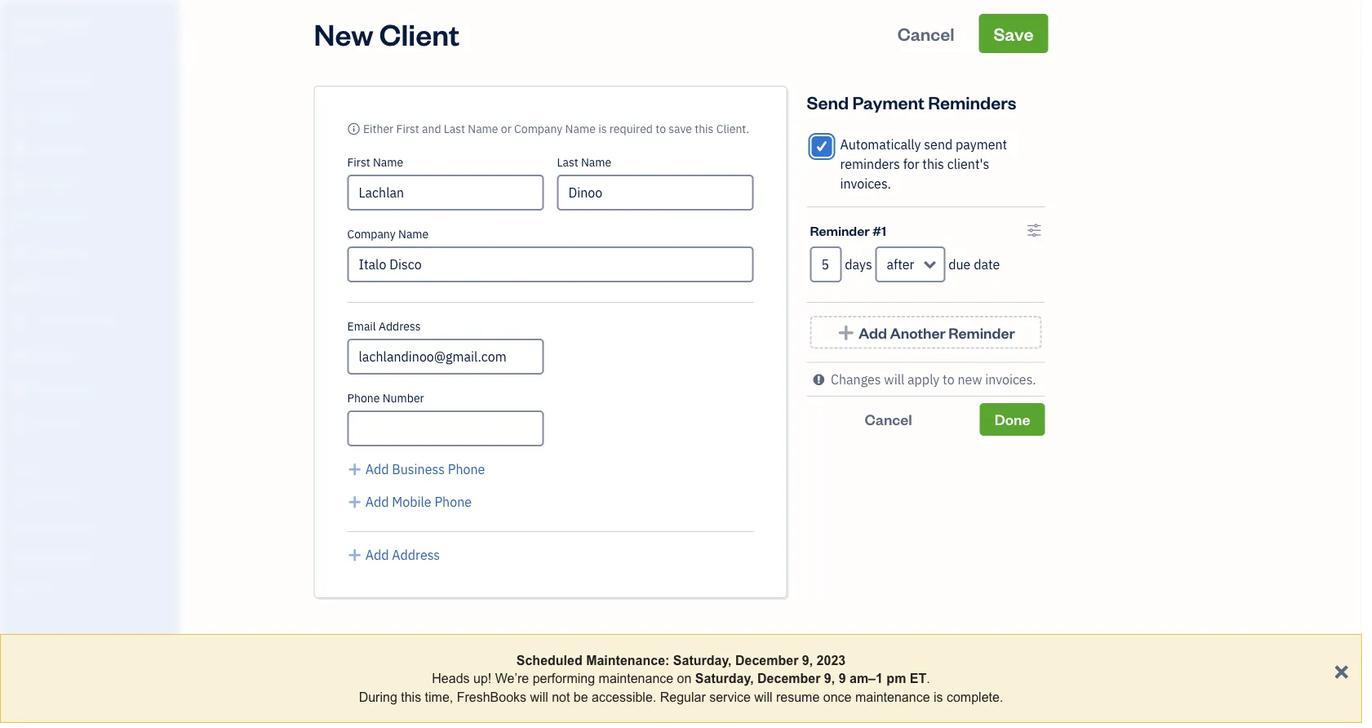 Task type: vqa. For each thing, say whether or not it's contained in the screenshot.
Learn more link
no



Task type: describe. For each thing, give the bounding box(es) containing it.
timer image
[[11, 313, 30, 329]]

add address button
[[347, 545, 440, 565]]

items and services
[[12, 521, 98, 534]]

0 vertical spatial december
[[736, 653, 799, 668]]

pm
[[887, 672, 907, 686]]

Phone Number text field
[[347, 411, 544, 447]]

apps
[[12, 460, 37, 474]]

oranges
[[44, 15, 90, 31]]

plus image for add another reminder
[[837, 324, 856, 341]]

payment
[[956, 136, 1008, 153]]

Company Name text field
[[347, 247, 754, 283]]

invoices. inside 'automatically send payment reminders for this client's invoices.'
[[841, 175, 892, 192]]

up!
[[474, 672, 492, 686]]

1 vertical spatial december
[[758, 672, 821, 686]]

complete.
[[947, 690, 1004, 705]]

service
[[710, 690, 751, 705]]

on
[[677, 672, 692, 686]]

during
[[359, 690, 398, 705]]

either
[[363, 121, 394, 136]]

reminders
[[841, 156, 901, 173]]

done
[[995, 410, 1031, 429]]

or
[[501, 121, 512, 136]]

company name
[[347, 227, 429, 242]]

done button
[[981, 403, 1046, 436]]

for
[[904, 156, 920, 173]]

0 vertical spatial maintenance
[[599, 672, 674, 686]]

client
[[380, 14, 460, 53]]

maintenance:
[[586, 653, 670, 668]]

client's
[[948, 156, 990, 173]]

First Name text field
[[347, 175, 544, 211]]

time,
[[425, 690, 453, 705]]

0 vertical spatial cancel button
[[883, 14, 970, 53]]

× button
[[1335, 655, 1350, 685]]

0 vertical spatial last
[[444, 121, 465, 136]]

ruby oranges owner
[[13, 15, 90, 46]]

add for add address
[[366, 547, 389, 564]]

client image
[[11, 107, 30, 123]]

plus image for add business phone
[[347, 460, 363, 479]]

owner
[[13, 32, 46, 46]]

team
[[12, 490, 38, 504]]

reminder inside add another reminder button
[[949, 323, 1016, 342]]

Payment reminder timing (before or after due date) field
[[876, 247, 946, 283]]

bank
[[12, 551, 36, 564]]

payment
[[853, 90, 925, 114]]

not
[[552, 690, 570, 705]]

name for last name
[[581, 155, 612, 170]]

add another reminder
[[859, 323, 1016, 342]]

team members link
[[4, 483, 175, 512]]

name left or
[[468, 121, 499, 136]]

1 horizontal spatial this
[[695, 121, 714, 136]]

plus image for add address
[[347, 545, 363, 565]]

settings
[[12, 581, 50, 594]]

send
[[807, 90, 849, 114]]

business
[[392, 461, 445, 478]]

apps link
[[4, 453, 175, 482]]

number
[[383, 391, 424, 406]]

date
[[974, 256, 1001, 273]]

settings link
[[4, 574, 175, 603]]

0 vertical spatial to
[[656, 121, 666, 136]]

accessible.
[[592, 690, 657, 705]]

Last Name text field
[[557, 175, 754, 211]]

client.
[[717, 121, 750, 136]]

1 vertical spatial cancel button
[[807, 403, 971, 436]]

1 vertical spatial saturday,
[[696, 672, 754, 686]]

0 vertical spatial cancel
[[898, 22, 955, 45]]

address for add address
[[392, 547, 440, 564]]

bank connections link
[[4, 544, 175, 572]]

phone for add business phone
[[448, 461, 485, 478]]

1 vertical spatial cancel
[[865, 410, 913, 429]]

add address
[[366, 547, 440, 564]]

9
[[839, 672, 846, 686]]

items and services link
[[4, 514, 175, 542]]

changes will apply to new invoices.
[[831, 371, 1037, 388]]

0 horizontal spatial will
[[530, 690, 549, 705]]

freshbooks
[[457, 690, 527, 705]]

1 horizontal spatial maintenance
[[856, 690, 931, 705]]

new
[[958, 371, 983, 388]]

edit reminder #1 message image
[[1027, 220, 1042, 240]]

add business phone button
[[347, 460, 485, 479]]

automatically
[[841, 136, 922, 153]]

primary image
[[347, 121, 361, 136]]

changes
[[831, 371, 882, 388]]

phone number
[[347, 391, 424, 406]]

due
[[949, 256, 971, 273]]

this inside scheduled maintenance: saturday, december 9, 2023 heads up! we're performing maintenance on saturday, december 9, 9 am–1 pm et . during this time, freshbooks will not be accessible. regular service will resume once maintenance is complete.
[[401, 690, 421, 705]]

save button
[[979, 14, 1049, 53]]

be
[[574, 690, 589, 705]]

1 horizontal spatial to
[[943, 371, 955, 388]]

×
[[1335, 655, 1350, 685]]

reminder # 1
[[810, 221, 887, 239]]

after
[[887, 256, 915, 273]]

add business phone
[[366, 461, 485, 478]]

send payment reminders
[[807, 90, 1017, 114]]

first name
[[347, 155, 404, 170]]

payment image
[[11, 210, 30, 226]]

1
[[882, 221, 887, 239]]

Email Address text field
[[347, 339, 544, 375]]

0 horizontal spatial first
[[347, 155, 370, 170]]

add mobile phone button
[[347, 492, 472, 512]]

0 vertical spatial first
[[397, 121, 419, 136]]

is inside scheduled maintenance: saturday, december 9, 2023 heads up! we're performing maintenance on saturday, december 9, 9 am–1 pm et . during this time, freshbooks will not be accessible. regular service will resume once maintenance is complete.
[[934, 690, 944, 705]]

scheduled maintenance: saturday, december 9, 2023 heads up! we're performing maintenance on saturday, december 9, 9 am–1 pm et . during this time, freshbooks will not be accessible. regular service will resume once maintenance is complete.
[[359, 653, 1004, 705]]

project image
[[11, 278, 30, 295]]

send
[[925, 136, 953, 153]]



Task type: locate. For each thing, give the bounding box(es) containing it.
1 vertical spatial is
[[934, 690, 944, 705]]

mobile
[[392, 494, 432, 511]]

1 vertical spatial and
[[40, 521, 57, 534]]

0 vertical spatial and
[[422, 121, 441, 136]]

add mobile phone
[[366, 494, 472, 511]]

cancel button down 'changes'
[[807, 403, 971, 436]]

× dialog
[[0, 635, 1363, 724]]

0 vertical spatial phone
[[347, 391, 380, 406]]

saturday, up "service"
[[696, 672, 754, 686]]

add inside button
[[366, 494, 389, 511]]

plus image left the business
[[347, 460, 363, 479]]

name for first name
[[373, 155, 404, 170]]

am–1
[[850, 672, 884, 686]]

phone inside add mobile phone button
[[435, 494, 472, 511]]

invoices.
[[841, 175, 892, 192], [986, 371, 1037, 388]]

add
[[859, 323, 888, 342], [366, 461, 389, 478], [366, 494, 389, 511], [366, 547, 389, 564]]

report image
[[11, 416, 30, 432]]

last
[[444, 121, 465, 136], [557, 155, 579, 170]]

this
[[695, 121, 714, 136], [923, 156, 945, 173], [401, 690, 421, 705]]

9, left 9
[[825, 672, 836, 686]]

1 vertical spatial first
[[347, 155, 370, 170]]

ruby
[[13, 15, 41, 31]]

saturday, up on
[[674, 653, 732, 668]]

days
[[845, 256, 873, 273]]

another
[[891, 323, 946, 342]]

apply
[[908, 371, 940, 388]]

first down primary icon
[[347, 155, 370, 170]]

2 vertical spatial phone
[[435, 494, 472, 511]]

regular
[[660, 690, 706, 705]]

0 vertical spatial invoices.
[[841, 175, 892, 192]]

to
[[656, 121, 666, 136], [943, 371, 955, 388]]

name for company name
[[398, 227, 429, 242]]

saturday,
[[674, 653, 732, 668], [696, 672, 754, 686]]

automatically send payment reminders for this client's invoices.
[[841, 136, 1008, 192]]

1 horizontal spatial is
[[934, 690, 944, 705]]

expense image
[[11, 244, 30, 261]]

to left the new
[[943, 371, 955, 388]]

maintenance down maintenance:
[[599, 672, 674, 686]]

1 horizontal spatial and
[[422, 121, 441, 136]]

add down add mobile phone button
[[366, 547, 389, 564]]

1 vertical spatial company
[[347, 227, 396, 242]]

1 vertical spatial 9,
[[825, 672, 836, 686]]

add left another
[[859, 323, 888, 342]]

cancel button up the send payment reminders
[[883, 14, 970, 53]]

phone left number
[[347, 391, 380, 406]]

1 vertical spatial reminder
[[949, 323, 1016, 342]]

add for add business phone
[[366, 461, 389, 478]]

address for email address
[[379, 319, 421, 334]]

1 vertical spatial plus image
[[347, 492, 363, 512]]

first
[[397, 121, 419, 136], [347, 155, 370, 170]]

last name
[[557, 155, 612, 170]]

and inside "items and services" link
[[40, 521, 57, 534]]

1 plus image from the top
[[347, 460, 363, 479]]

this left time,
[[401, 690, 421, 705]]

plus image left mobile
[[347, 492, 363, 512]]

bank connections
[[12, 551, 96, 564]]

and right items
[[40, 521, 57, 534]]

last down either first and last name or company name is required to save this client. on the top of page
[[557, 155, 579, 170]]

0 horizontal spatial and
[[40, 521, 57, 534]]

resume
[[777, 690, 820, 705]]

reminder left #
[[810, 221, 870, 239]]

0 vertical spatial plus image
[[837, 324, 856, 341]]

add left mobile
[[366, 494, 389, 511]]

first right the either
[[397, 121, 419, 136]]

0 horizontal spatial plus image
[[347, 492, 363, 512]]

members
[[40, 490, 83, 504]]

0 horizontal spatial reminder
[[810, 221, 870, 239]]

email
[[347, 319, 376, 334]]

add for add mobile phone
[[366, 494, 389, 511]]

will left not
[[530, 690, 549, 705]]

1 vertical spatial maintenance
[[856, 690, 931, 705]]

dashboard image
[[11, 73, 30, 89]]

team members
[[12, 490, 83, 504]]

1 vertical spatial this
[[923, 156, 945, 173]]

0 vertical spatial this
[[695, 121, 714, 136]]

phone inside the add business phone button
[[448, 461, 485, 478]]

invoice image
[[11, 176, 30, 192]]

1 vertical spatial invoices.
[[986, 371, 1037, 388]]

cancel button
[[883, 14, 970, 53], [807, 403, 971, 436]]

plus image left add address
[[347, 545, 363, 565]]

et
[[910, 672, 927, 686]]

1 horizontal spatial company
[[515, 121, 563, 136]]

chart image
[[11, 381, 30, 398]]

will left apply
[[885, 371, 905, 388]]

due date
[[949, 256, 1001, 273]]

will
[[885, 371, 905, 388], [530, 690, 549, 705], [755, 690, 773, 705]]

invoices. down reminders
[[841, 175, 892, 192]]

check image
[[815, 138, 830, 154]]

address right email
[[379, 319, 421, 334]]

0 horizontal spatial is
[[599, 121, 607, 136]]

company
[[515, 121, 563, 136], [347, 227, 396, 242]]

plus image for add mobile phone
[[347, 492, 363, 512]]

0 horizontal spatial 9,
[[803, 653, 813, 668]]

1 horizontal spatial plus image
[[837, 324, 856, 341]]

1 horizontal spatial last
[[557, 155, 579, 170]]

save
[[669, 121, 692, 136]]

items
[[12, 521, 37, 534]]

phone
[[347, 391, 380, 406], [448, 461, 485, 478], [435, 494, 472, 511]]

0 vertical spatial 9,
[[803, 653, 813, 668]]

company down the first name
[[347, 227, 396, 242]]

address
[[379, 319, 421, 334], [392, 547, 440, 564]]

2 horizontal spatial this
[[923, 156, 945, 173]]

exclamationcircle image
[[814, 370, 825, 390]]

0 horizontal spatial invoices.
[[841, 175, 892, 192]]

cancel
[[898, 22, 955, 45], [865, 410, 913, 429]]

1 horizontal spatial 9,
[[825, 672, 836, 686]]

Payment reminder offset in days text field
[[810, 247, 842, 283]]

1 horizontal spatial will
[[755, 690, 773, 705]]

add left the business
[[366, 461, 389, 478]]

name down first name 'text field'
[[398, 227, 429, 242]]

plus image
[[837, 324, 856, 341], [347, 492, 363, 512]]

email address
[[347, 319, 421, 334]]

maintenance down pm
[[856, 690, 931, 705]]

0 horizontal spatial this
[[401, 690, 421, 705]]

and
[[422, 121, 441, 136], [40, 521, 57, 534]]

address inside add address button
[[392, 547, 440, 564]]

1 horizontal spatial invoices.
[[986, 371, 1037, 388]]

connections
[[38, 551, 96, 564]]

2 horizontal spatial will
[[885, 371, 905, 388]]

phone for add mobile phone
[[435, 494, 472, 511]]

to left save
[[656, 121, 666, 136]]

9,
[[803, 653, 813, 668], [825, 672, 836, 686]]

1 vertical spatial address
[[392, 547, 440, 564]]

last left or
[[444, 121, 465, 136]]

add for add another reminder
[[859, 323, 888, 342]]

is
[[599, 121, 607, 136], [934, 690, 944, 705]]

9, left 2023
[[803, 653, 813, 668]]

0 horizontal spatial maintenance
[[599, 672, 674, 686]]

plus image up 'changes'
[[837, 324, 856, 341]]

once
[[824, 690, 852, 705]]

cancel up the send payment reminders
[[898, 22, 955, 45]]

0 horizontal spatial last
[[444, 121, 465, 136]]

plus image
[[347, 460, 363, 479], [347, 545, 363, 565]]

address down add mobile phone
[[392, 547, 440, 564]]

.
[[927, 672, 931, 686]]

0 vertical spatial saturday,
[[674, 653, 732, 668]]

maintenance
[[599, 672, 674, 686], [856, 690, 931, 705]]

#
[[873, 221, 882, 239]]

company right or
[[515, 121, 563, 136]]

add another reminder button
[[810, 316, 1042, 349]]

2 vertical spatial this
[[401, 690, 421, 705]]

new
[[314, 14, 374, 53]]

0 vertical spatial reminder
[[810, 221, 870, 239]]

and right the either
[[422, 121, 441, 136]]

cancel down 'changes'
[[865, 410, 913, 429]]

0 vertical spatial address
[[379, 319, 421, 334]]

heads
[[432, 672, 470, 686]]

we're
[[495, 672, 529, 686]]

name up last name
[[566, 121, 596, 136]]

required
[[610, 121, 653, 136]]

will right "service"
[[755, 690, 773, 705]]

0 vertical spatial plus image
[[347, 460, 363, 479]]

is left required
[[599, 121, 607, 136]]

invoices. up done
[[986, 371, 1037, 388]]

scheduled
[[517, 653, 583, 668]]

reminders
[[929, 90, 1017, 114]]

2023
[[817, 653, 846, 668]]

performing
[[533, 672, 595, 686]]

1 horizontal spatial first
[[397, 121, 419, 136]]

this down 'send'
[[923, 156, 945, 173]]

reminder up the new
[[949, 323, 1016, 342]]

estimate image
[[11, 141, 30, 158]]

name down required
[[581, 155, 612, 170]]

phone right mobile
[[435, 494, 472, 511]]

name down the either
[[373, 155, 404, 170]]

name
[[468, 121, 499, 136], [566, 121, 596, 136], [373, 155, 404, 170], [581, 155, 612, 170], [398, 227, 429, 242]]

is left complete.
[[934, 690, 944, 705]]

1 vertical spatial to
[[943, 371, 955, 388]]

1 vertical spatial phone
[[448, 461, 485, 478]]

december
[[736, 653, 799, 668], [758, 672, 821, 686]]

save
[[994, 22, 1034, 45]]

0 vertical spatial is
[[599, 121, 607, 136]]

1 vertical spatial plus image
[[347, 545, 363, 565]]

this right save
[[695, 121, 714, 136]]

money image
[[11, 347, 30, 363]]

this inside 'automatically send payment reminders for this client's invoices.'
[[923, 156, 945, 173]]

main element
[[0, 0, 220, 724]]

2 plus image from the top
[[347, 545, 363, 565]]

plus image inside add another reminder button
[[837, 324, 856, 341]]

1 horizontal spatial reminder
[[949, 323, 1016, 342]]

1 vertical spatial last
[[557, 155, 579, 170]]

phone down phone number text field
[[448, 461, 485, 478]]

either first and last name or company name is required to save this client.
[[363, 121, 750, 136]]

new client
[[314, 14, 460, 53]]

0 vertical spatial company
[[515, 121, 563, 136]]

services
[[59, 521, 98, 534]]

0 horizontal spatial to
[[656, 121, 666, 136]]

0 horizontal spatial company
[[347, 227, 396, 242]]



